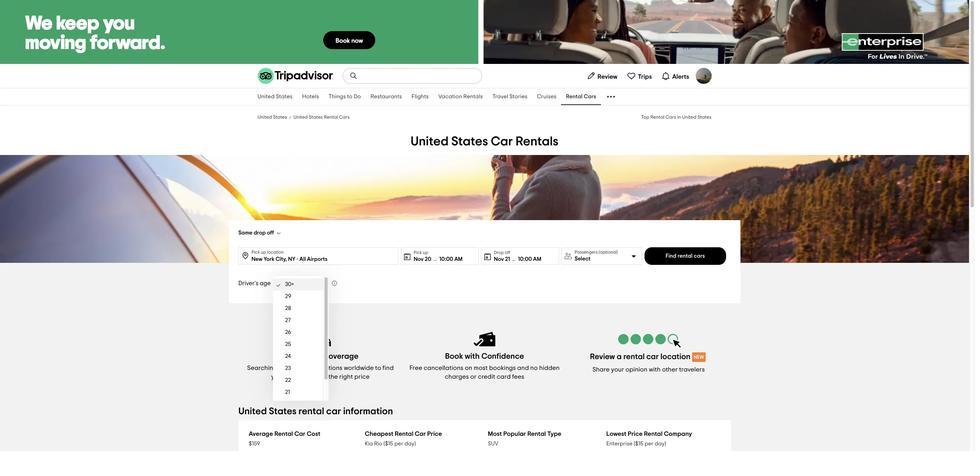 Task type: vqa. For each thing, say whether or not it's contained in the screenshot.
search box
yes



Task type: describe. For each thing, give the bounding box(es) containing it.
review for review a rental car location new
[[590, 353, 615, 361]]

0 vertical spatial united states link
[[253, 88, 298, 105]]

no
[[531, 365, 538, 371]]

stories
[[510, 94, 528, 100]]

fees
[[512, 374, 525, 380]]

10:00 am for nov 21
[[518, 257, 542, 262]]

do
[[354, 94, 361, 100]]

confidence
[[482, 353, 524, 361]]

tripadvisor image
[[258, 68, 333, 84]]

united states car rentals
[[411, 135, 559, 148]]

card
[[497, 374, 511, 380]]

0 horizontal spatial to
[[347, 94, 353, 100]]

things to do
[[329, 94, 361, 100]]

hotels link
[[298, 88, 324, 105]]

pick up location
[[252, 250, 284, 255]]

rental for location
[[624, 353, 645, 361]]

kia rio ($15 per day)
[[365, 441, 416, 447]]

rental inside button
[[678, 254, 693, 259]]

trips link
[[624, 68, 655, 84]]

rental left 'type'
[[528, 431, 546, 437]]

drop
[[254, 230, 266, 236]]

rental for information
[[299, 407, 324, 417]]

new
[[694, 355, 704, 360]]

1 horizontal spatial with
[[649, 367, 661, 373]]

restaurants link
[[366, 88, 407, 105]]

cancellations
[[424, 365, 464, 371]]

kia
[[365, 441, 373, 447]]

rentals inside 'link'
[[464, 94, 483, 100]]

to inside searching over 60,000 locations worldwide to find you the right car at the right price
[[375, 365, 381, 371]]

1 vertical spatial location
[[661, 353, 691, 361]]

passengers (optional) select
[[575, 250, 618, 262]]

rental inside 'rental cars' link
[[566, 94, 583, 100]]

company
[[664, 431, 692, 437]]

free cancellations on most bookings and no hidden charges or credit card fees
[[410, 365, 560, 380]]

passengers
[[575, 250, 598, 255]]

lowest price rental company
[[607, 431, 692, 437]]

1 horizontal spatial cars
[[584, 94, 597, 100]]

worldwide
[[344, 365, 374, 371]]

cruises link
[[533, 88, 562, 105]]

cost
[[307, 431, 321, 437]]

nov 21
[[494, 257, 510, 262]]

share
[[593, 367, 610, 373]]

car for price
[[415, 431, 426, 437]]

same drop off
[[239, 230, 274, 236]]

review link
[[584, 68, 621, 84]]

(optional)
[[599, 250, 618, 255]]

1 price from the left
[[427, 431, 442, 437]]

share your opinion with other travelers
[[593, 367, 705, 373]]

review a rental car location new
[[590, 353, 704, 361]]

23
[[285, 366, 291, 371]]

driver's age
[[239, 280, 271, 286]]

vacation rentals link
[[434, 88, 488, 105]]

rental cars
[[566, 94, 597, 100]]

find rental cars
[[666, 254, 705, 259]]

1 united states from the top
[[258, 94, 293, 100]]

2 price from the left
[[628, 431, 643, 437]]

most
[[474, 365, 488, 371]]

60,000
[[293, 365, 314, 371]]

information
[[343, 407, 393, 417]]

2 horizontal spatial cars
[[666, 115, 677, 120]]

find
[[666, 254, 677, 259]]

a
[[617, 353, 622, 361]]

cheapest rental car price
[[365, 431, 442, 437]]

travel
[[493, 94, 508, 100]]

drop
[[494, 251, 504, 255]]

vacation
[[439, 94, 462, 100]]

car for location
[[647, 353, 659, 361]]

restaurants
[[371, 94, 402, 100]]

rental right top
[[651, 115, 665, 120]]

find rental cars button
[[645, 248, 726, 265]]

popular
[[504, 431, 526, 437]]

0 vertical spatial with
[[465, 353, 480, 361]]

0 vertical spatial location
[[267, 250, 284, 255]]

at
[[321, 374, 327, 380]]

25
[[285, 342, 291, 347]]

car inside searching over 60,000 locations worldwide to find you the right car at the right price
[[309, 374, 320, 380]]

review for review
[[598, 73, 618, 80]]

travel stories link
[[488, 88, 533, 105]]

charges
[[445, 374, 469, 380]]

lowest
[[607, 431, 627, 437]]

cheapest
[[365, 431, 394, 437]]

26
[[285, 330, 291, 335]]

rental up the kia rio ($15 per day)
[[395, 431, 414, 437]]

cruises
[[537, 94, 557, 100]]

find
[[383, 365, 394, 371]]

10:00 for 20
[[440, 257, 453, 262]]

2 right from the left
[[339, 374, 353, 380]]

or
[[471, 374, 477, 380]]

over
[[279, 365, 291, 371]]

hotels
[[302, 94, 319, 100]]

you
[[271, 374, 282, 380]]

things
[[329, 94, 346, 100]]

your
[[611, 367, 624, 373]]

10:00 am for nov 20
[[440, 257, 463, 262]]

driver's
[[239, 280, 259, 286]]

top
[[642, 115, 650, 120]]

nov for nov 21
[[494, 257, 504, 262]]

type
[[548, 431, 562, 437]]

and
[[518, 365, 529, 371]]

worldwide
[[283, 353, 321, 361]]

most
[[488, 431, 502, 437]]

average
[[249, 431, 273, 437]]

alerts link
[[659, 68, 693, 84]]

1 ($15 from the left
[[384, 441, 393, 447]]

up for nov 21
[[423, 251, 428, 255]]

things to do link
[[324, 88, 366, 105]]

0 horizontal spatial off
[[267, 230, 274, 236]]



Task type: locate. For each thing, give the bounding box(es) containing it.
off
[[267, 230, 274, 236], [505, 251, 511, 255]]

0 vertical spatial rental
[[678, 254, 693, 259]]

1 vertical spatial off
[[505, 251, 511, 255]]

City or Airport text field
[[252, 248, 395, 264]]

1 horizontal spatial am
[[533, 257, 542, 262]]

free
[[410, 365, 423, 371]]

1 horizontal spatial pick
[[414, 251, 422, 255]]

1 horizontal spatial right
[[339, 374, 353, 380]]

10:00 am right "nov 20"
[[440, 257, 463, 262]]

0 horizontal spatial 21
[[285, 390, 290, 395]]

with down review a rental car location new
[[649, 367, 661, 373]]

1 horizontal spatial per
[[645, 441, 654, 447]]

car left the at
[[309, 374, 320, 380]]

1 vertical spatial rental
[[624, 353, 645, 361]]

1 horizontal spatial rental
[[624, 353, 645, 361]]

same
[[239, 230, 253, 236]]

2 ($15 from the left
[[634, 441, 644, 447]]

29
[[285, 294, 291, 299]]

day) down cheapest rental car price on the bottom left of the page
[[405, 441, 416, 447]]

up down the drop
[[261, 250, 266, 255]]

united states rental cars
[[294, 115, 350, 120]]

enterprise
[[607, 441, 633, 447]]

24
[[285, 354, 291, 359]]

car for rentals
[[491, 135, 513, 148]]

per down cheapest rental car price on the bottom left of the page
[[395, 441, 404, 447]]

united
[[258, 94, 275, 100], [258, 115, 272, 120], [294, 115, 308, 120], [682, 115, 697, 120], [411, 135, 449, 148], [239, 407, 267, 417]]

right down worldwide
[[339, 374, 353, 380]]

search image
[[350, 72, 358, 80]]

21 down 22
[[285, 390, 290, 395]]

1 day) from the left
[[405, 441, 416, 447]]

1 horizontal spatial nov
[[494, 257, 504, 262]]

10:00
[[440, 257, 453, 262], [518, 257, 532, 262]]

2 day) from the left
[[655, 441, 666, 447]]

rental cars link
[[562, 88, 601, 105]]

0 horizontal spatial car
[[295, 431, 306, 437]]

1 horizontal spatial the
[[329, 374, 338, 380]]

rental right average at the left of the page
[[275, 431, 293, 437]]

the
[[283, 374, 293, 380], [329, 374, 338, 380]]

20
[[425, 257, 432, 262], [285, 402, 292, 407]]

location down same drop off
[[267, 250, 284, 255]]

cars
[[694, 254, 705, 259]]

1 horizontal spatial price
[[628, 431, 643, 437]]

0 vertical spatial car
[[647, 353, 659, 361]]

cars left in at top
[[666, 115, 677, 120]]

cars down things to do
[[339, 115, 350, 120]]

0 horizontal spatial right
[[294, 374, 308, 380]]

0 horizontal spatial day)
[[405, 441, 416, 447]]

enterprise ($15 per day)
[[607, 441, 666, 447]]

0 horizontal spatial 20
[[285, 402, 292, 407]]

0 vertical spatial 20
[[425, 257, 432, 262]]

right down 60,000
[[294, 374, 308, 380]]

nov 20
[[414, 257, 432, 262]]

0 horizontal spatial pick
[[252, 250, 260, 255]]

1 horizontal spatial day)
[[655, 441, 666, 447]]

pick up "nov 20"
[[414, 251, 422, 255]]

1 horizontal spatial 10:00 am
[[518, 257, 542, 262]]

0 horizontal spatial rental
[[299, 407, 324, 417]]

location up other
[[661, 353, 691, 361]]

1 pick from the left
[[252, 250, 260, 255]]

per down "lowest price rental company"
[[645, 441, 654, 447]]

1 horizontal spatial up
[[423, 251, 428, 255]]

0 vertical spatial 21
[[505, 257, 510, 262]]

2 am from the left
[[533, 257, 542, 262]]

1 nov from the left
[[414, 257, 424, 262]]

2 pick from the left
[[414, 251, 422, 255]]

2 up from the left
[[423, 251, 428, 255]]

1 am from the left
[[455, 257, 463, 262]]

rental right find
[[678, 254, 693, 259]]

up for drop off
[[261, 250, 266, 255]]

am for 21
[[533, 257, 542, 262]]

2 the from the left
[[329, 374, 338, 380]]

1 horizontal spatial car
[[326, 407, 341, 417]]

cars down review link
[[584, 94, 597, 100]]

up
[[261, 250, 266, 255], [423, 251, 428, 255]]

2 10:00 am from the left
[[518, 257, 542, 262]]

am right "nov 20"
[[455, 257, 463, 262]]

2 united states from the top
[[258, 115, 287, 120]]

21 down drop off
[[505, 257, 510, 262]]

1 up from the left
[[261, 250, 266, 255]]

1 vertical spatial rentals
[[516, 135, 559, 148]]

rental up opinion
[[624, 353, 645, 361]]

0 horizontal spatial nov
[[414, 257, 424, 262]]

0 horizontal spatial up
[[261, 250, 266, 255]]

rental up enterprise ($15 per day)
[[644, 431, 663, 437]]

to left find
[[375, 365, 381, 371]]

20 down 22
[[285, 402, 292, 407]]

1 vertical spatial united states link
[[258, 114, 287, 120]]

1 per from the left
[[395, 441, 404, 447]]

1 horizontal spatial 21
[[505, 257, 510, 262]]

1 horizontal spatial car
[[415, 431, 426, 437]]

0 horizontal spatial price
[[427, 431, 442, 437]]

0 horizontal spatial 10:00
[[440, 257, 453, 262]]

select
[[575, 256, 591, 262]]

book with confidence
[[445, 353, 524, 361]]

1 horizontal spatial 20
[[425, 257, 432, 262]]

10:00 right "nov 20"
[[440, 257, 453, 262]]

review up share
[[590, 353, 615, 361]]

1 horizontal spatial rentals
[[516, 135, 559, 148]]

opinion
[[626, 367, 648, 373]]

location
[[267, 250, 284, 255], [661, 353, 691, 361]]

rio
[[374, 441, 383, 447]]

1 vertical spatial to
[[375, 365, 381, 371]]

rental up the cost
[[299, 407, 324, 417]]

22
[[285, 378, 291, 383]]

10:00 am right the nov 21
[[518, 257, 542, 262]]

with up on
[[465, 353, 480, 361]]

0 horizontal spatial ($15
[[384, 441, 393, 447]]

car for information
[[326, 407, 341, 417]]

2 nov from the left
[[494, 257, 504, 262]]

27
[[285, 318, 291, 323]]

top rental cars in united states
[[642, 115, 712, 120]]

coverage
[[323, 353, 359, 361]]

2 vertical spatial rental
[[299, 407, 324, 417]]

locations
[[315, 365, 343, 371]]

2 horizontal spatial car
[[647, 353, 659, 361]]

most popular rental type
[[488, 431, 562, 437]]

2 horizontal spatial rental
[[678, 254, 693, 259]]

10:00 right the nov 21
[[518, 257, 532, 262]]

car up share your opinion with other travelers
[[647, 353, 659, 361]]

0 horizontal spatial per
[[395, 441, 404, 447]]

$159
[[249, 441, 260, 447]]

1 the from the left
[[283, 374, 293, 380]]

1 horizontal spatial ($15
[[634, 441, 644, 447]]

advertisement region
[[0, 0, 970, 64]]

28
[[285, 306, 291, 311]]

1 vertical spatial review
[[590, 353, 615, 361]]

review left trips link
[[598, 73, 618, 80]]

in
[[678, 115, 681, 120]]

age
[[260, 280, 271, 286]]

profile picture image
[[696, 68, 712, 84]]

review
[[598, 73, 618, 80], [590, 353, 615, 361]]

pick down same drop off
[[252, 250, 260, 255]]

off right the drop
[[267, 230, 274, 236]]

0 horizontal spatial location
[[267, 250, 284, 255]]

vacation rentals
[[439, 94, 483, 100]]

nov
[[414, 257, 424, 262], [494, 257, 504, 262]]

1 vertical spatial 21
[[285, 390, 290, 395]]

pick for nov 21
[[414, 251, 422, 255]]

flights
[[412, 94, 429, 100]]

20 down the pick up
[[425, 257, 432, 262]]

nov for nov 20
[[414, 257, 424, 262]]

off up the nov 21
[[505, 251, 511, 255]]

rentals
[[464, 94, 483, 100], [516, 135, 559, 148]]

0 horizontal spatial cars
[[339, 115, 350, 120]]

price
[[355, 374, 370, 380]]

($15
[[384, 441, 393, 447], [634, 441, 644, 447]]

united states rental car information
[[239, 407, 393, 417]]

to left the do
[[347, 94, 353, 100]]

the right the at
[[329, 374, 338, 380]]

0 horizontal spatial the
[[283, 374, 293, 380]]

pick for drop off
[[252, 250, 260, 255]]

am right the nov 21
[[533, 257, 542, 262]]

to
[[347, 94, 353, 100], [375, 365, 381, 371]]

car
[[647, 353, 659, 361], [309, 374, 320, 380], [326, 407, 341, 417]]

1 horizontal spatial off
[[505, 251, 511, 255]]

1 horizontal spatial location
[[661, 353, 691, 361]]

nov down the pick up
[[414, 257, 424, 262]]

am for 20
[[455, 257, 463, 262]]

1 vertical spatial car
[[309, 374, 320, 380]]

right
[[294, 374, 308, 380], [339, 374, 353, 380]]

0 vertical spatial review
[[598, 73, 618, 80]]

0 horizontal spatial with
[[465, 353, 480, 361]]

1 vertical spatial united states
[[258, 115, 287, 120]]

car for cost
[[295, 431, 306, 437]]

2 vertical spatial car
[[326, 407, 341, 417]]

rental right cruises
[[566, 94, 583, 100]]

0 vertical spatial to
[[347, 94, 353, 100]]

rental down things
[[324, 115, 338, 120]]

0 horizontal spatial am
[[455, 257, 463, 262]]

0 vertical spatial off
[[267, 230, 274, 236]]

($15 right rio
[[384, 441, 393, 447]]

average rental car cost
[[249, 431, 321, 437]]

other
[[662, 367, 678, 373]]

None search field
[[343, 69, 482, 83]]

nov down drop on the right bottom of the page
[[494, 257, 504, 262]]

($15 down "lowest price rental company"
[[634, 441, 644, 447]]

21
[[505, 257, 510, 262], [285, 390, 290, 395]]

searching
[[247, 365, 277, 371]]

price
[[427, 431, 442, 437], [628, 431, 643, 437]]

united states link
[[253, 88, 298, 105], [258, 114, 287, 120]]

10:00 for 21
[[518, 257, 532, 262]]

1 10:00 am from the left
[[440, 257, 463, 262]]

alerts
[[673, 73, 690, 80]]

flights link
[[407, 88, 434, 105]]

credit
[[478, 374, 496, 380]]

1 vertical spatial 20
[[285, 402, 292, 407]]

bookings
[[489, 365, 516, 371]]

10:00 am
[[440, 257, 463, 262], [518, 257, 542, 262]]

30+
[[278, 281, 287, 286], [285, 282, 294, 287]]

united states
[[258, 94, 293, 100], [258, 115, 287, 120]]

travelers
[[680, 367, 705, 373]]

0 horizontal spatial car
[[309, 374, 320, 380]]

pick up
[[414, 251, 428, 255]]

1 vertical spatial with
[[649, 367, 661, 373]]

1 horizontal spatial 10:00
[[518, 257, 532, 262]]

0 horizontal spatial rentals
[[464, 94, 483, 100]]

worldwide coverage
[[283, 353, 359, 361]]

2 10:00 from the left
[[518, 257, 532, 262]]

1 right from the left
[[294, 374, 308, 380]]

up up "nov 20"
[[423, 251, 428, 255]]

the down '23'
[[283, 374, 293, 380]]

am
[[455, 257, 463, 262], [533, 257, 542, 262]]

car left information
[[326, 407, 341, 417]]

1 horizontal spatial to
[[375, 365, 381, 371]]

hidden
[[539, 365, 560, 371]]

0 vertical spatial united states
[[258, 94, 293, 100]]

0 horizontal spatial 10:00 am
[[440, 257, 463, 262]]

suv
[[488, 441, 499, 447]]

1 10:00 from the left
[[440, 257, 453, 262]]

pick
[[252, 250, 260, 255], [414, 251, 422, 255]]

2 horizontal spatial car
[[491, 135, 513, 148]]

searching over 60,000 locations worldwide to find you the right car at the right price
[[247, 365, 394, 380]]

drop off
[[494, 251, 511, 255]]

day) down "lowest price rental company"
[[655, 441, 666, 447]]

2 per from the left
[[645, 441, 654, 447]]

0 vertical spatial rentals
[[464, 94, 483, 100]]



